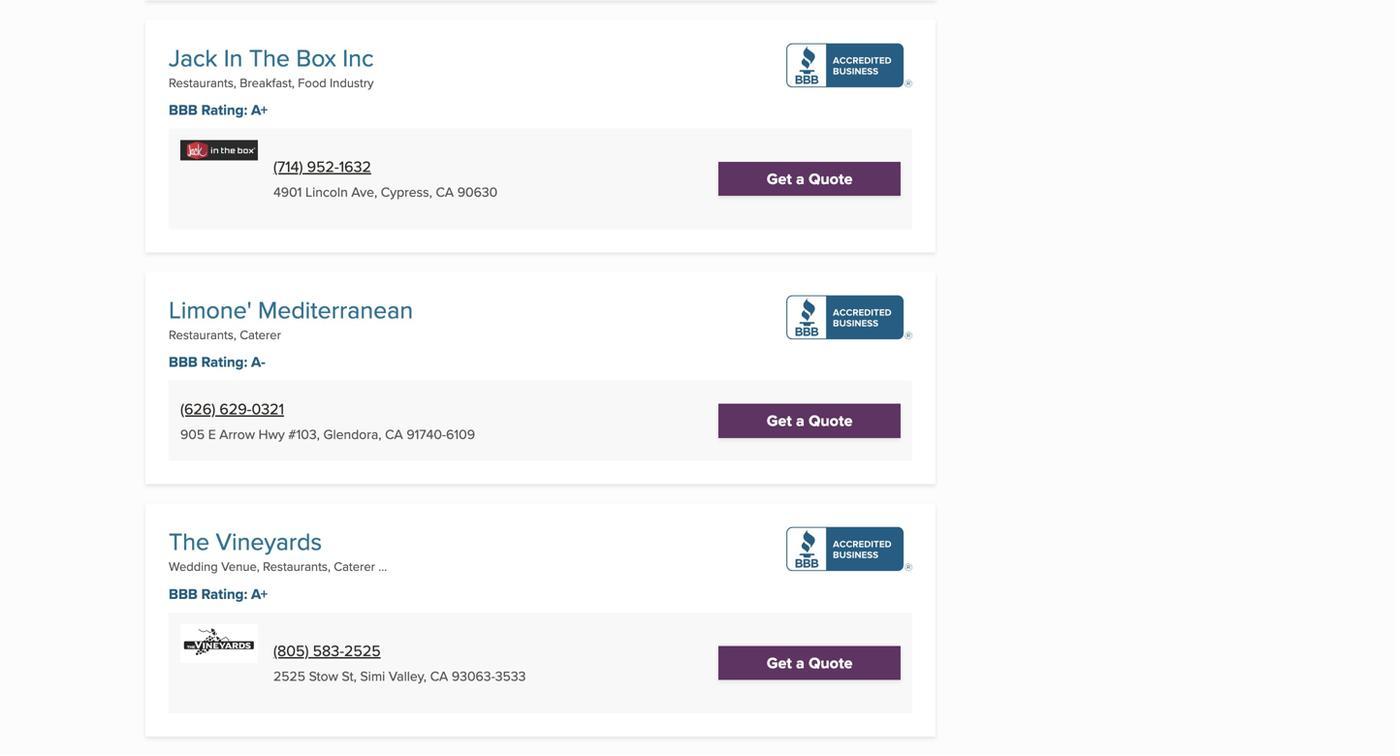 Task type: vqa. For each thing, say whether or not it's contained in the screenshot.
Accreditation to the bottom
no



Task type: describe. For each thing, give the bounding box(es) containing it.
a-
[[251, 352, 266, 373]]

get for the vineyards
[[767, 651, 792, 674]]

the vineyards link
[[169, 524, 322, 559]]

jack in the box inc restaurants, breakfast, food industry bbb rating: a+
[[169, 40, 374, 121]]

a for the vineyards
[[796, 651, 805, 674]]

get a quote link for limone' mediterranean
[[719, 404, 901, 438]]

905
[[180, 425, 205, 444]]

get a quote link for the vineyards
[[719, 646, 901, 680]]

3533
[[495, 667, 526, 686]]

(805) 583-2525 link
[[273, 640, 381, 662]]

ca inside (626) 629-0321 905 e arrow hwy #103 , glendora, ca 91740-6109
[[385, 425, 403, 444]]

get a quote for jack in the box inc
[[767, 167, 853, 190]]

, for jack in the box inc
[[374, 182, 377, 202]]

caterer inside limone' mediterranean restaurants, caterer bbb rating: a-
[[240, 326, 281, 344]]

vineyards
[[216, 524, 322, 559]]

(805)
[[273, 640, 309, 662]]

1632
[[339, 155, 371, 178]]

limone' mediterranean link
[[169, 292, 413, 327]]

rating: inside limone' mediterranean restaurants, caterer bbb rating: a-
[[201, 352, 247, 373]]

(626)
[[180, 397, 215, 420]]

accredited business image for limone' mediterranean
[[787, 295, 913, 340]]

get for limone' mediterranean
[[767, 409, 792, 432]]

quote for limone' mediterranean
[[809, 409, 853, 432]]

simi
[[360, 667, 385, 686]]

e
[[208, 425, 216, 444]]

0321
[[252, 397, 284, 420]]

limone' mediterranean restaurants, caterer bbb rating: a-
[[169, 292, 413, 373]]

6109
[[446, 425, 475, 444]]

restaurants, inside the jack in the box inc restaurants, breakfast, food industry bbb rating: a+
[[169, 73, 236, 91]]

accredited business image for the vineyards
[[787, 527, 913, 572]]

accredited business image for jack in the box inc
[[787, 43, 913, 88]]

st
[[342, 667, 354, 686]]

restaurants, inside the vineyards wedding venue, restaurants, caterer ... bbb rating: a+
[[263, 558, 331, 576]]

arrow
[[219, 425, 255, 444]]

mediterranean
[[258, 292, 413, 327]]

the inside the vineyards wedding venue, restaurants, caterer ... bbb rating: a+
[[169, 524, 210, 559]]

jack
[[169, 40, 217, 74]]

(626) 629-0321 905 e arrow hwy #103 , glendora, ca 91740-6109
[[180, 397, 475, 444]]

93063-
[[452, 667, 495, 686]]

1 horizontal spatial 2525
[[344, 640, 381, 662]]

(714) 952-1632 4901 lincoln ave , cypress, ca 90630
[[273, 155, 498, 202]]

...
[[378, 558, 387, 576]]

ca inside (714) 952-1632 4901 lincoln ave , cypress, ca 90630
[[436, 182, 454, 202]]



Task type: locate. For each thing, give the bounding box(es) containing it.
the vineyards wedding venue, restaurants, caterer ... bbb rating: a+
[[169, 524, 387, 605]]

wedding
[[169, 558, 218, 576]]

3 get from the top
[[767, 651, 792, 674]]

bbb down wedding
[[169, 584, 198, 605]]

0 vertical spatial 2525
[[344, 640, 381, 662]]

0 horizontal spatial the
[[169, 524, 210, 559]]

ca inside (805) 583-2525 2525 stow st , simi valley, ca 93063-3533
[[430, 667, 448, 686]]

1 horizontal spatial the
[[249, 40, 290, 74]]

, for the vineyards
[[354, 667, 357, 686]]

restaurants, left the breakfast,
[[169, 73, 236, 91]]

get a quote for limone' mediterranean
[[767, 409, 853, 432]]

get a quote link
[[719, 162, 901, 196], [719, 404, 901, 438], [719, 646, 901, 680]]

2 horizontal spatial ,
[[374, 182, 377, 202]]

1 quote from the top
[[809, 167, 853, 190]]

0 vertical spatial caterer
[[240, 326, 281, 344]]

the right in
[[249, 40, 290, 74]]

0 vertical spatial quote
[[809, 167, 853, 190]]

restaurants, right venue, on the bottom of the page
[[263, 558, 331, 576]]

bbb down jack
[[169, 99, 198, 121]]

1 vertical spatial rating:
[[201, 352, 247, 373]]

2 vertical spatial ca
[[430, 667, 448, 686]]

0 vertical spatial get a quote link
[[719, 162, 901, 196]]

#103
[[288, 425, 317, 444]]

a for jack in the box inc
[[796, 167, 805, 190]]

1 horizontal spatial caterer
[[334, 558, 375, 576]]

, inside (626) 629-0321 905 e arrow hwy #103 , glendora, ca 91740-6109
[[317, 425, 320, 444]]

rating: inside the jack in the box inc restaurants, breakfast, food industry bbb rating: a+
[[201, 99, 247, 121]]

1 vertical spatial 2525
[[273, 667, 305, 686]]

2 quote from the top
[[809, 409, 853, 432]]

food
[[298, 73, 327, 91]]

, left glendora, at the left bottom of the page
[[317, 425, 320, 444]]

get a quote
[[767, 167, 853, 190], [767, 409, 853, 432], [767, 651, 853, 674]]

583-
[[313, 640, 344, 662]]

1 vertical spatial restaurants,
[[169, 326, 236, 344]]

accredited business image
[[787, 43, 913, 88], [787, 295, 913, 340], [787, 527, 913, 572]]

1 rating: from the top
[[201, 99, 247, 121]]

2 get a quote link from the top
[[719, 404, 901, 438]]

1 vertical spatial a+
[[251, 584, 268, 605]]

ave
[[351, 182, 374, 202]]

a+ inside the jack in the box inc restaurants, breakfast, food industry bbb rating: a+
[[251, 99, 268, 121]]

1 a from the top
[[796, 167, 805, 190]]

ca left "91740-"
[[385, 425, 403, 444]]

a+ down venue, on the bottom of the page
[[251, 584, 268, 605]]

0 horizontal spatial caterer
[[240, 326, 281, 344]]

0 vertical spatial the
[[249, 40, 290, 74]]

quote for the vineyards
[[809, 651, 853, 674]]

2 a+ from the top
[[251, 584, 268, 605]]

industry
[[330, 73, 374, 91]]

rating: down venue, on the bottom of the page
[[201, 584, 247, 605]]

inc
[[343, 40, 374, 74]]

1 accredited business image from the top
[[787, 43, 913, 88]]

0 vertical spatial ,
[[374, 182, 377, 202]]

bbb inside limone' mediterranean restaurants, caterer bbb rating: a-
[[169, 352, 198, 373]]

a
[[796, 167, 805, 190], [796, 409, 805, 432], [796, 651, 805, 674]]

2 vertical spatial bbb
[[169, 584, 198, 605]]

3 get a quote from the top
[[767, 651, 853, 674]]

(714)
[[273, 155, 303, 178]]

, inside (714) 952-1632 4901 lincoln ave , cypress, ca 90630
[[374, 182, 377, 202]]

3 a from the top
[[796, 651, 805, 674]]

quote for jack in the box inc
[[809, 167, 853, 190]]

2525 down (805)
[[273, 667, 305, 686]]

a+ inside the vineyards wedding venue, restaurants, caterer ... bbb rating: a+
[[251, 584, 268, 605]]

rating: inside the vineyards wedding venue, restaurants, caterer ... bbb rating: a+
[[201, 584, 247, 605]]

1 vertical spatial ca
[[385, 425, 403, 444]]

get a quote for the vineyards
[[767, 651, 853, 674]]

90630
[[457, 182, 498, 202]]

1 get a quote from the top
[[767, 167, 853, 190]]

1 vertical spatial get a quote
[[767, 409, 853, 432]]

0 vertical spatial accredited business image
[[787, 43, 913, 88]]

caterer up a-
[[240, 326, 281, 344]]

venue,
[[221, 558, 260, 576]]

caterer inside the vineyards wedding venue, restaurants, caterer ... bbb rating: a+
[[334, 558, 375, 576]]

restaurants, inside limone' mediterranean restaurants, caterer bbb rating: a-
[[169, 326, 236, 344]]

2 get from the top
[[767, 409, 792, 432]]

1 vertical spatial accredited business image
[[787, 295, 913, 340]]

, left the "cypress,"
[[374, 182, 377, 202]]

jack in the box inc link
[[169, 40, 374, 74]]

2 vertical spatial a
[[796, 651, 805, 674]]

hwy
[[259, 425, 285, 444]]

rating:
[[201, 99, 247, 121], [201, 352, 247, 373], [201, 584, 247, 605]]

caterer
[[240, 326, 281, 344], [334, 558, 375, 576]]

caterer left ...
[[334, 558, 375, 576]]

1 vertical spatial get
[[767, 409, 792, 432]]

box
[[296, 40, 336, 74]]

, inside (805) 583-2525 2525 stow st , simi valley, ca 93063-3533
[[354, 667, 357, 686]]

4901
[[273, 182, 302, 202]]

(714) 952-1632 link
[[273, 155, 371, 178]]

1 vertical spatial bbb
[[169, 352, 198, 373]]

lincoln
[[305, 182, 348, 202]]

(805) 583-2525 2525 stow st , simi valley, ca 93063-3533
[[273, 640, 526, 686]]

the left venue, on the bottom of the page
[[169, 524, 210, 559]]

in
[[224, 40, 243, 74]]

bbb inside the jack in the box inc restaurants, breakfast, food industry bbb rating: a+
[[169, 99, 198, 121]]

0 vertical spatial restaurants,
[[169, 73, 236, 91]]

1 bbb from the top
[[169, 99, 198, 121]]

1 vertical spatial caterer
[[334, 558, 375, 576]]

1 vertical spatial quote
[[809, 409, 853, 432]]

2 accredited business image from the top
[[787, 295, 913, 340]]

restaurants,
[[169, 73, 236, 91], [169, 326, 236, 344], [263, 558, 331, 576]]

valley,
[[389, 667, 427, 686]]

breakfast,
[[240, 73, 295, 91]]

a for limone' mediterranean
[[796, 409, 805, 432]]

cypress,
[[381, 182, 432, 202]]

952-
[[307, 155, 339, 178]]

bbb inside the vineyards wedding venue, restaurants, caterer ... bbb rating: a+
[[169, 584, 198, 605]]

quote
[[809, 167, 853, 190], [809, 409, 853, 432], [809, 651, 853, 674]]

0 horizontal spatial 2525
[[273, 667, 305, 686]]

2 bbb from the top
[[169, 352, 198, 373]]

0 vertical spatial a
[[796, 167, 805, 190]]

2 vertical spatial rating:
[[201, 584, 247, 605]]

2525 up the simi
[[344, 640, 381, 662]]

ca right valley,
[[430, 667, 448, 686]]

1 get a quote link from the top
[[719, 162, 901, 196]]

1 a+ from the top
[[251, 99, 268, 121]]

bbb up (626) on the bottom of the page
[[169, 352, 198, 373]]

limone'
[[169, 292, 252, 327]]

rating: down the breakfast,
[[201, 99, 247, 121]]

glendora,
[[323, 425, 382, 444]]

3 get a quote link from the top
[[719, 646, 901, 680]]

0 vertical spatial get
[[767, 167, 792, 190]]

629-
[[219, 397, 252, 420]]

bbb
[[169, 99, 198, 121], [169, 352, 198, 373], [169, 584, 198, 605]]

rating: left a-
[[201, 352, 247, 373]]

2 vertical spatial accredited business image
[[787, 527, 913, 572]]

2 vertical spatial restaurants,
[[263, 558, 331, 576]]

3 bbb from the top
[[169, 584, 198, 605]]

1 vertical spatial get a quote link
[[719, 404, 901, 438]]

0 vertical spatial a+
[[251, 99, 268, 121]]

2 vertical spatial get a quote
[[767, 651, 853, 674]]

a+ down the breakfast,
[[251, 99, 268, 121]]

2 get a quote from the top
[[767, 409, 853, 432]]

3 quote from the top
[[809, 651, 853, 674]]

1 vertical spatial the
[[169, 524, 210, 559]]

(626) 629-0321 link
[[180, 397, 284, 420]]

,
[[374, 182, 377, 202], [317, 425, 320, 444], [354, 667, 357, 686]]

2525
[[344, 640, 381, 662], [273, 667, 305, 686]]

2 vertical spatial quote
[[809, 651, 853, 674]]

restaurants, up (626) on the bottom of the page
[[169, 326, 236, 344]]

get
[[767, 167, 792, 190], [767, 409, 792, 432], [767, 651, 792, 674]]

2 rating: from the top
[[201, 352, 247, 373]]

1 vertical spatial a
[[796, 409, 805, 432]]

2 vertical spatial ,
[[354, 667, 357, 686]]

a+
[[251, 99, 268, 121], [251, 584, 268, 605]]

1 get from the top
[[767, 167, 792, 190]]

0 vertical spatial ca
[[436, 182, 454, 202]]

ca
[[436, 182, 454, 202], [385, 425, 403, 444], [430, 667, 448, 686]]

ca left 90630
[[436, 182, 454, 202]]

, left the simi
[[354, 667, 357, 686]]

2 vertical spatial get a quote link
[[719, 646, 901, 680]]

3 rating: from the top
[[201, 584, 247, 605]]

0 vertical spatial bbb
[[169, 99, 198, 121]]

the
[[249, 40, 290, 74], [169, 524, 210, 559]]

0 vertical spatial get a quote
[[767, 167, 853, 190]]

2 a from the top
[[796, 409, 805, 432]]

0 horizontal spatial ,
[[317, 425, 320, 444]]

1 horizontal spatial ,
[[354, 667, 357, 686]]

1 vertical spatial ,
[[317, 425, 320, 444]]

91740-
[[407, 425, 446, 444]]

0 vertical spatial rating:
[[201, 99, 247, 121]]

stow
[[309, 667, 338, 686]]

3 accredited business image from the top
[[787, 527, 913, 572]]

the inside the jack in the box inc restaurants, breakfast, food industry bbb rating: a+
[[249, 40, 290, 74]]

2 vertical spatial get
[[767, 651, 792, 674]]

get for jack in the box inc
[[767, 167, 792, 190]]

get a quote link for jack in the box inc
[[719, 162, 901, 196]]



